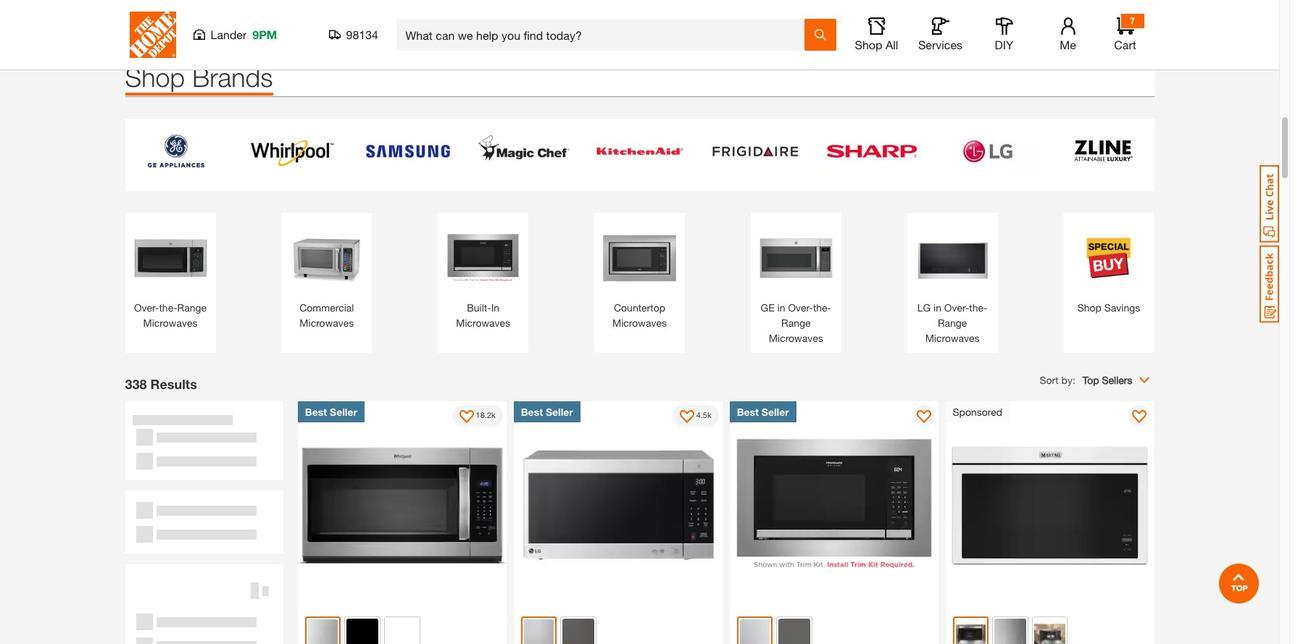 Task type: locate. For each thing, give the bounding box(es) containing it.
live chat image
[[1260, 165, 1280, 243]]

display image for best seller
[[917, 410, 931, 425]]

smudge-proof® stainless steel image
[[740, 620, 770, 645]]

0 vertical spatial shop
[[855, 38, 883, 51]]

the- down "over-the-range microwaves" image
[[159, 301, 177, 314]]

338
[[125, 376, 147, 392]]

2 horizontal spatial range
[[938, 317, 968, 329]]

3 display image from the left
[[1133, 410, 1147, 425]]

shop all button
[[854, 17, 900, 52]]

range down ge in over-the-range microwaves image
[[782, 317, 811, 329]]

display image left 18.2k
[[459, 410, 474, 425]]

over- inside ge in over-the- range microwaves
[[788, 301, 814, 314]]

the- inside lg in over-the- range microwaves
[[970, 301, 988, 314]]

3 best from the left
[[737, 406, 759, 418]]

the home depot logo image
[[129, 12, 176, 58]]

me button
[[1045, 17, 1092, 52]]

1 horizontal spatial in
[[934, 301, 942, 314]]

over- inside lg in over-the- range microwaves
[[945, 301, 970, 314]]

2 horizontal spatial best
[[737, 406, 759, 418]]

best
[[305, 406, 327, 418], [521, 406, 543, 418], [737, 406, 759, 418]]

2 display image from the left
[[917, 410, 931, 425]]

all
[[886, 38, 899, 51]]

seller for 18.2k
[[330, 406, 357, 418]]

range inside lg in over-the- range microwaves
[[938, 317, 968, 329]]

range for lg
[[938, 317, 968, 329]]

1 display image from the left
[[459, 410, 474, 425]]

best seller for 4.5k
[[521, 406, 573, 418]]

2 horizontal spatial shop
[[1078, 301, 1102, 314]]

stainless steel image
[[524, 620, 554, 645]]

1 horizontal spatial range
[[782, 317, 811, 329]]

shop for shop savings
[[1078, 301, 1102, 314]]

2 seller from the left
[[546, 406, 573, 418]]

0 horizontal spatial range
[[177, 301, 207, 314]]

over-
[[134, 301, 159, 314], [788, 301, 814, 314], [945, 301, 970, 314]]

shop for shop brands
[[125, 61, 185, 92]]

fridgedaire image
[[705, 126, 807, 177]]

microwaves up the results
[[143, 317, 198, 329]]

samsung image
[[357, 126, 459, 177]]

microwaves down lg
[[926, 332, 980, 344]]

2 best from the left
[[521, 406, 543, 418]]

the-
[[159, 301, 177, 314], [814, 301, 832, 314], [970, 301, 988, 314]]

microwaves down ge
[[769, 332, 824, 344]]

0 horizontal spatial seller
[[330, 406, 357, 418]]

the- for ge in over-the- range microwaves
[[814, 301, 832, 314]]

countertop microwaves
[[613, 301, 667, 329]]

3 the- from the left
[[970, 301, 988, 314]]

1 seller from the left
[[330, 406, 357, 418]]

in inside lg in over-the- range microwaves
[[934, 301, 942, 314]]

the- inside ge in over-the- range microwaves
[[814, 301, 832, 314]]

over-the-range microwaves link
[[132, 220, 208, 330]]

over- for lg in over-the- range microwaves
[[945, 301, 970, 314]]

display image down "sellers"
[[1133, 410, 1147, 425]]

built-
[[467, 301, 491, 314]]

commercial
[[300, 301, 354, 314]]

2 horizontal spatial best seller
[[737, 406, 789, 418]]

seller
[[330, 406, 357, 418], [546, 406, 573, 418], [762, 406, 789, 418]]

0 horizontal spatial in
[[778, 301, 786, 314]]

0 horizontal spatial best
[[305, 406, 327, 418]]

over- down "over-the-range microwaves" image
[[134, 301, 159, 314]]

1 vertical spatial shop
[[125, 61, 185, 92]]

range inside ge in over-the- range microwaves
[[782, 317, 811, 329]]

1 over- from the left
[[134, 301, 159, 314]]

savings
[[1105, 301, 1141, 314]]

shop
[[855, 38, 883, 51], [125, 61, 185, 92], [1078, 301, 1102, 314]]

display image
[[680, 410, 694, 425]]

0 horizontal spatial over-
[[134, 301, 159, 314]]

in
[[491, 301, 500, 314]]

microwaves inside commercial microwaves
[[300, 317, 354, 329]]

1 best from the left
[[305, 406, 327, 418]]

1 horizontal spatial display image
[[917, 410, 931, 425]]

shop inside the shop savings link
[[1078, 301, 1102, 314]]

microwaves down commercial in the top left of the page
[[300, 317, 354, 329]]

shop left savings
[[1078, 301, 1102, 314]]

3 best seller from the left
[[737, 406, 789, 418]]

1 horizontal spatial seller
[[546, 406, 573, 418]]

shop inside "shop all" button
[[855, 38, 883, 51]]

microwaves
[[143, 317, 198, 329], [300, 317, 354, 329], [456, 317, 511, 329], [613, 317, 667, 329], [769, 332, 824, 344], [926, 332, 980, 344]]

2 over- from the left
[[788, 301, 814, 314]]

top
[[1083, 374, 1100, 386]]

range down lg in over-the-range microwaves image
[[938, 317, 968, 329]]

1 horizontal spatial the-
[[814, 301, 832, 314]]

lg image
[[937, 126, 1039, 177]]

0 horizontal spatial display image
[[459, 410, 474, 425]]

1 horizontal spatial best
[[521, 406, 543, 418]]

over-the-range microwaves image
[[132, 220, 208, 296]]

results
[[150, 376, 197, 392]]

display image left sponsored
[[917, 410, 931, 425]]

2 the- from the left
[[814, 301, 832, 314]]

1 the- from the left
[[159, 301, 177, 314]]

range
[[177, 301, 207, 314], [782, 317, 811, 329], [938, 317, 968, 329]]

2 in from the left
[[934, 301, 942, 314]]

What can we help you find today? search field
[[406, 20, 804, 50]]

1.7 cu. ft. over the range microwave in stainless steel with electronic touch controls image
[[298, 401, 507, 610]]

range down "over-the-range microwaves" image
[[177, 301, 207, 314]]

seller for 4.5k
[[546, 406, 573, 418]]

white image
[[956, 620, 986, 645]]

kitchen aid image
[[589, 126, 691, 177]]

in inside ge in over-the- range microwaves
[[778, 301, 786, 314]]

feedback link image
[[1260, 245, 1280, 323]]

shop left all
[[855, 38, 883, 51]]

2 horizontal spatial seller
[[762, 406, 789, 418]]

over- right lg
[[945, 301, 970, 314]]

lg in over-the-range microwaves image
[[915, 220, 991, 296]]

shop all
[[855, 38, 899, 51]]

commercial microwaves image
[[289, 220, 365, 296]]

shop down the home depot logo
[[125, 61, 185, 92]]

in for ge
[[778, 301, 786, 314]]

0 horizontal spatial shop
[[125, 61, 185, 92]]

2 horizontal spatial over-
[[945, 301, 970, 314]]

over- inside over-the-range microwaves
[[134, 301, 159, 314]]

the- right ge
[[814, 301, 832, 314]]

in right lg
[[934, 301, 942, 314]]

24. 4375 in. width 2.2 cu. ft. stainless steel 1100-watt built-in microwave image
[[730, 401, 939, 610]]

shop savings
[[1078, 301, 1141, 314]]

black stainless steel image
[[563, 620, 595, 645]]

whirlpool image
[[241, 126, 343, 177]]

0 horizontal spatial the-
[[159, 301, 177, 314]]

7
[[1131, 15, 1135, 26]]

smudge-proof® black stainless steel image
[[779, 620, 811, 645]]

display image
[[459, 410, 474, 425], [917, 410, 931, 425], [1133, 410, 1147, 425]]

0 horizontal spatial best seller
[[305, 406, 357, 418]]

1 in from the left
[[778, 301, 786, 314]]

ge in over-the- range microwaves link
[[758, 220, 834, 346]]

countertop microwaves image
[[602, 220, 678, 296]]

display image for sponsored
[[1133, 410, 1147, 425]]

1 horizontal spatial over-
[[788, 301, 814, 314]]

3 over- from the left
[[945, 301, 970, 314]]

2 horizontal spatial the-
[[970, 301, 988, 314]]

over- right ge
[[788, 301, 814, 314]]

2 horizontal spatial display image
[[1133, 410, 1147, 425]]

zline image
[[1053, 126, 1155, 176]]

range for ge
[[782, 317, 811, 329]]

4.5k
[[697, 411, 712, 420]]

1 horizontal spatial shop
[[855, 38, 883, 51]]

2 vertical spatial shop
[[1078, 301, 1102, 314]]

countertop
[[614, 301, 666, 314]]

in
[[778, 301, 786, 314], [934, 301, 942, 314]]

the- right lg
[[970, 301, 988, 314]]

1 horizontal spatial best seller
[[521, 406, 573, 418]]

in for lg
[[934, 301, 942, 314]]

display image inside 18.2k dropdown button
[[459, 410, 474, 425]]

in right ge
[[778, 301, 786, 314]]

2 best seller from the left
[[521, 406, 573, 418]]

9pm
[[253, 28, 277, 41]]

diy
[[995, 38, 1014, 51]]

the- inside over-the-range microwaves
[[159, 301, 177, 314]]

1 best seller from the left
[[305, 406, 357, 418]]

best seller
[[305, 406, 357, 418], [521, 406, 573, 418], [737, 406, 789, 418]]

lg
[[918, 301, 931, 314]]



Task type: vqa. For each thing, say whether or not it's contained in the screenshot.
98134 button
yes



Task type: describe. For each thing, give the bounding box(es) containing it.
sharp image
[[821, 126, 923, 177]]

fingerprint resistant stainless steel image
[[995, 620, 1027, 645]]

commercial microwaves
[[300, 301, 354, 329]]

sort
[[1040, 374, 1059, 386]]

brands
[[192, 61, 273, 92]]

shop savings link
[[1071, 220, 1147, 315]]

shop brands
[[125, 61, 273, 92]]

microwaves inside over-the-range microwaves
[[143, 317, 198, 329]]

microwaves inside ge in over-the- range microwaves
[[769, 332, 824, 344]]

ge
[[761, 301, 775, 314]]

best seller for 18.2k
[[305, 406, 357, 418]]

98134
[[346, 28, 379, 41]]

3 seller from the left
[[762, 406, 789, 418]]

the- for lg in over-the- range microwaves
[[970, 301, 988, 314]]

best for 18.2k
[[305, 406, 327, 418]]

shop for shop all
[[855, 38, 883, 51]]

lander 9pm
[[211, 28, 277, 41]]

black image
[[1035, 620, 1066, 645]]

built-in microwaves image
[[445, 220, 521, 296]]

microwaves down countertop
[[613, 317, 667, 329]]

sponsored
[[953, 406, 1003, 418]]

ge image
[[125, 126, 227, 177]]

commercial microwaves link
[[289, 220, 365, 330]]

cart 7
[[1115, 15, 1137, 51]]

neochef 24 in. width 2.0 cu.ft. stainless steel 1200-watt countertop microwave image
[[514, 401, 723, 610]]

lander
[[211, 28, 247, 41]]

microwaves down the built- at the top left of page
[[456, 317, 511, 329]]

18.2k button
[[452, 405, 503, 427]]

black image
[[347, 620, 379, 645]]

stainless steel image
[[308, 620, 338, 645]]

built-in microwaves
[[456, 301, 511, 329]]

services
[[919, 38, 963, 51]]

by:
[[1062, 374, 1076, 386]]

shop savings image
[[1071, 220, 1147, 296]]

ge in over-the- range microwaves
[[761, 301, 832, 344]]

microwaves inside lg in over-the- range microwaves
[[926, 332, 980, 344]]

me
[[1060, 38, 1077, 51]]

ge in over-the-range microwaves image
[[758, 220, 834, 296]]

lg in over-the- range microwaves link
[[915, 220, 991, 346]]

diy button
[[981, 17, 1028, 52]]

sellers
[[1103, 374, 1133, 386]]

best for 4.5k
[[521, 406, 543, 418]]

338 results
[[125, 376, 197, 392]]

range inside over-the-range microwaves
[[177, 301, 207, 314]]

cart
[[1115, 38, 1137, 51]]

services button
[[918, 17, 964, 52]]

98134 button
[[329, 28, 379, 42]]

countertop microwaves link
[[602, 220, 678, 330]]

over- for ge in over-the- range microwaves
[[788, 301, 814, 314]]

18.2k
[[476, 411, 496, 420]]

over-the-range microwaves
[[134, 301, 207, 329]]

built-in microwaves link
[[445, 220, 521, 330]]

4.5k button
[[673, 405, 719, 427]]

magic chef image
[[473, 126, 575, 177]]

30 in. w 1.1 cu. ft. white flush built-in 1000-watt over the range microwave image
[[946, 401, 1155, 610]]

sort by: top sellers
[[1040, 374, 1133, 386]]

lg in over-the- range microwaves
[[918, 301, 988, 344]]



